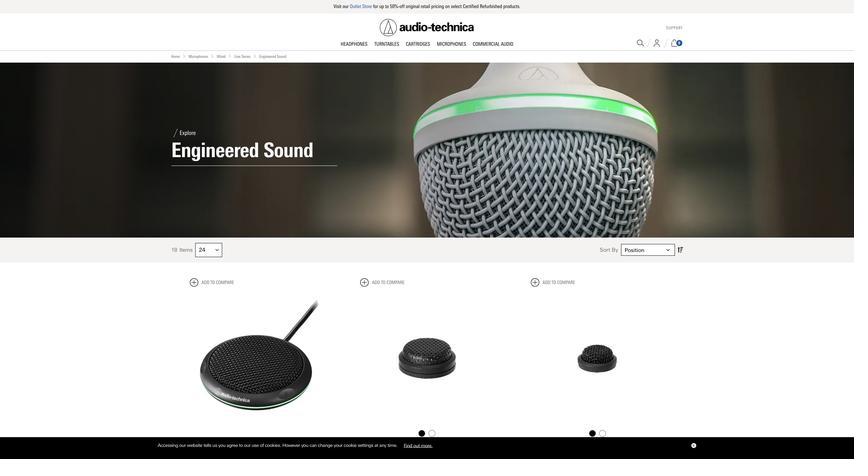 Task type: locate. For each thing, give the bounding box(es) containing it.
1 horizontal spatial our
[[244, 443, 251, 448]]

turntables
[[374, 41, 399, 47]]

explore
[[180, 129, 196, 137]]

engineered
[[259, 54, 276, 59], [171, 138, 259, 162]]

turntables link
[[371, 41, 403, 48]]

sort by
[[600, 247, 619, 253]]

engineered down explore
[[171, 138, 259, 162]]

divider line image right magnifying glass image
[[647, 39, 651, 47]]

divider line image
[[171, 129, 180, 137]]

0 vertical spatial microphones
[[437, 41, 466, 47]]

to
[[385, 3, 389, 9], [211, 280, 215, 286], [381, 280, 386, 286], [552, 280, 556, 286], [239, 443, 243, 448]]

wired link
[[217, 53, 226, 60]]

1 add from the left
[[202, 280, 209, 286]]

use
[[252, 443, 259, 448]]

carrat down image
[[216, 249, 219, 252], [667, 249, 670, 252]]

headphones link
[[338, 41, 371, 48]]

2 horizontal spatial our
[[343, 3, 349, 9]]

3 add to compare button from the left
[[531, 278, 576, 287]]

compare
[[216, 280, 234, 286], [387, 280, 405, 286], [558, 280, 576, 286]]

0 horizontal spatial microphones link
[[189, 53, 208, 60]]

our right visit
[[343, 3, 349, 9]]

you left can
[[301, 443, 309, 448]]

0 horizontal spatial divider line image
[[647, 39, 651, 47]]

sound for first breadcrumbs icon from right
[[277, 54, 286, 59]]

2 carrat down image from the left
[[667, 249, 670, 252]]

compare for es945o/tb3 image
[[558, 280, 576, 286]]

2 breadcrumbs image from the left
[[211, 54, 214, 58]]

0 horizontal spatial breadcrumbs image
[[183, 54, 186, 58]]

1 add to compare from the left
[[202, 280, 234, 286]]

0 horizontal spatial compare
[[216, 280, 234, 286]]

2 option group from the left
[[531, 429, 665, 439]]

3 compare from the left
[[558, 280, 576, 286]]

1 horizontal spatial microphones
[[437, 41, 466, 47]]

find out more. link
[[399, 441, 438, 451]]

home
[[171, 54, 180, 59]]

0 vertical spatial engineered
[[259, 54, 276, 59]]

agree
[[227, 443, 238, 448]]

microphones link right home link
[[189, 53, 208, 60]]

1 horizontal spatial add to compare button
[[361, 278, 405, 287]]

1 breadcrumbs image from the left
[[183, 54, 186, 58]]

18
[[171, 247, 177, 253]]

our
[[343, 3, 349, 9], [179, 443, 186, 448], [244, 443, 251, 448]]

0 vertical spatial sound
[[277, 54, 286, 59]]

1 option group from the left
[[360, 429, 495, 439]]

you
[[218, 443, 226, 448], [301, 443, 309, 448]]

of
[[260, 443, 264, 448]]

outlet
[[350, 3, 361, 9]]

us
[[213, 443, 217, 448]]

1 horizontal spatial breadcrumbs image
[[211, 54, 214, 58]]

can
[[310, 443, 317, 448]]

add
[[202, 280, 209, 286], [372, 280, 380, 286], [543, 280, 551, 286]]

2 add from the left
[[372, 280, 380, 286]]

0 vertical spatial engineered sound
[[259, 54, 286, 59]]

engineered sound
[[259, 54, 286, 59], [171, 138, 313, 162]]

1 horizontal spatial carrat down image
[[667, 249, 670, 252]]

carrat down image left set descending direction image
[[667, 249, 670, 252]]

store
[[362, 3, 372, 9]]

on
[[445, 3, 450, 9]]

2 divider line image from the left
[[664, 39, 669, 47]]

0 horizontal spatial add to compare
[[202, 280, 234, 286]]

line
[[235, 54, 241, 59]]

our left the website
[[179, 443, 186, 448]]

1 horizontal spatial option group
[[531, 429, 665, 439]]

0 horizontal spatial option group
[[360, 429, 495, 439]]

0 horizontal spatial you
[[218, 443, 226, 448]]

2 horizontal spatial add
[[543, 280, 551, 286]]

1 horizontal spatial microphones link
[[434, 41, 470, 48]]

1 vertical spatial engineered
[[171, 138, 259, 162]]

certified
[[463, 3, 479, 9]]

1 horizontal spatial add to compare
[[372, 280, 405, 286]]

2 horizontal spatial compare
[[558, 280, 576, 286]]

cookie
[[344, 443, 357, 448]]

3 add to compare from the left
[[543, 280, 576, 286]]

microphones
[[437, 41, 466, 47], [189, 54, 208, 59]]

your
[[334, 443, 343, 448]]

2 horizontal spatial breadcrumbs image
[[253, 54, 257, 58]]

0 horizontal spatial engineered
[[171, 138, 259, 162]]

1 vertical spatial engineered sound
[[171, 138, 313, 162]]

time.
[[388, 443, 398, 448]]

breadcrumbs image for wired
[[211, 54, 214, 58]]

basket image
[[671, 39, 679, 47]]

0 horizontal spatial add
[[202, 280, 209, 286]]

products.
[[504, 3, 521, 9]]

add to compare button
[[190, 278, 234, 287], [361, 278, 405, 287], [531, 278, 576, 287]]

2 horizontal spatial add to compare
[[543, 280, 576, 286]]

breadcrumbs image right home
[[183, 54, 186, 58]]

2 compare from the left
[[387, 280, 405, 286]]

0 horizontal spatial our
[[179, 443, 186, 448]]

settings
[[358, 443, 373, 448]]

option group
[[360, 429, 495, 439], [531, 429, 665, 439]]

items
[[180, 247, 193, 253]]

1 horizontal spatial divider line image
[[664, 39, 669, 47]]

engineered sound for divider line icon
[[171, 138, 313, 162]]

microphones right home
[[189, 54, 208, 59]]

2 horizontal spatial add to compare button
[[531, 278, 576, 287]]

breadcrumbs image left "wired" at the top of page
[[211, 54, 214, 58]]

option group for es945o/tb3 image
[[531, 429, 665, 439]]

divider line image
[[647, 39, 651, 47], [664, 39, 669, 47]]

2 add to compare button from the left
[[361, 278, 405, 287]]

accessing
[[158, 443, 178, 448]]

headphones
[[341, 41, 368, 47]]

refurbished
[[480, 3, 503, 9]]

carrat down image right items
[[216, 249, 219, 252]]

1 horizontal spatial compare
[[387, 280, 405, 286]]

commercial
[[473, 41, 500, 47]]

audio
[[501, 41, 514, 47]]

microphones down store logo
[[437, 41, 466, 47]]

1 vertical spatial microphones link
[[189, 53, 208, 60]]

microphones link down store logo
[[434, 41, 470, 48]]

wired
[[217, 54, 226, 59]]

3 add from the left
[[543, 280, 551, 286]]

1 horizontal spatial you
[[301, 443, 309, 448]]

microphones link
[[434, 41, 470, 48], [189, 53, 208, 60]]

es945o/tb3 image
[[531, 292, 665, 426]]

sound for divider line icon
[[264, 138, 313, 162]]

support link
[[667, 26, 683, 30]]

engineered sound for first breadcrumbs icon from right
[[259, 54, 286, 59]]

1 vertical spatial sound
[[264, 138, 313, 162]]

1 horizontal spatial add
[[372, 280, 380, 286]]

add for es945o/xlr image
[[372, 280, 380, 286]]

support
[[667, 26, 683, 30]]

you right the us
[[218, 443, 226, 448]]

select
[[451, 3, 462, 9]]

0 horizontal spatial microphones
[[189, 54, 208, 59]]

website
[[187, 443, 202, 448]]

2 add to compare from the left
[[372, 280, 405, 286]]

add for es945o/tb3 image
[[543, 280, 551, 286]]

engineered for divider line icon
[[171, 138, 259, 162]]

sound
[[277, 54, 286, 59], [264, 138, 313, 162]]

audio-technica es964 boundary array microphone image
[[190, 292, 323, 426]]

breadcrumbs image
[[183, 54, 186, 58], [211, 54, 214, 58], [253, 54, 257, 58]]

our left use
[[244, 443, 251, 448]]

accessing our website tells us you agree to our use of cookies. however you can change your cookie settings at any time.
[[158, 443, 399, 448]]

engineered right series
[[259, 54, 276, 59]]

0 horizontal spatial carrat down image
[[216, 249, 219, 252]]

breadcrumbs image right series
[[253, 54, 257, 58]]

1 compare from the left
[[216, 280, 234, 286]]

cartridges link
[[403, 41, 434, 48]]

divider line image left basket 'icon'
[[664, 39, 669, 47]]

1 you from the left
[[218, 443, 226, 448]]

1 horizontal spatial engineered
[[259, 54, 276, 59]]

0
[[679, 41, 681, 45]]

0 horizontal spatial add to compare button
[[190, 278, 234, 287]]

outlet store link
[[350, 3, 372, 9]]

however
[[283, 443, 300, 448]]

add to compare
[[202, 280, 234, 286], [372, 280, 405, 286], [543, 280, 576, 286]]

visit our outlet store for up to 50%-off original retail pricing on select certified refurbished products.
[[334, 3, 521, 9]]



Task type: describe. For each thing, give the bounding box(es) containing it.
es945o/xlr image
[[361, 292, 494, 426]]

commercial audio link
[[470, 41, 517, 48]]

find out more.
[[404, 443, 433, 448]]

18 items
[[171, 247, 193, 253]]

visit
[[334, 3, 342, 9]]

engineered for first breadcrumbs icon from right
[[259, 54, 276, 59]]

engineered sound image
[[0, 63, 855, 238]]

3 breadcrumbs image from the left
[[253, 54, 257, 58]]

1 carrat down image from the left
[[216, 249, 219, 252]]

add to compare button for es945o/tb3 image
[[531, 278, 576, 287]]

series
[[242, 54, 251, 59]]

50%-
[[390, 3, 400, 9]]

commercial audio
[[473, 41, 514, 47]]

our for visit
[[343, 3, 349, 9]]

set descending direction image
[[678, 246, 683, 254]]

original
[[406, 3, 420, 9]]

add to compare button for es945o/xlr image
[[361, 278, 405, 287]]

out
[[414, 443, 420, 448]]

find
[[404, 443, 412, 448]]

line series link
[[235, 53, 251, 60]]

1 divider line image from the left
[[647, 39, 651, 47]]

at
[[375, 443, 378, 448]]

0 link
[[671, 39, 683, 47]]

more.
[[421, 443, 433, 448]]

by
[[612, 247, 619, 253]]

pricing
[[432, 3, 444, 9]]

cartridges
[[406, 41, 430, 47]]

add to compare for es945o/xlr image
[[372, 280, 405, 286]]

cookies.
[[265, 443, 281, 448]]

compare for es945o/xlr image
[[387, 280, 405, 286]]

cross image
[[692, 445, 695, 447]]

breadcrumbs image
[[228, 54, 232, 58]]

breadcrumbs image for microphones
[[183, 54, 186, 58]]

2 you from the left
[[301, 443, 309, 448]]

tells
[[204, 443, 211, 448]]

retail
[[421, 3, 430, 9]]

1 vertical spatial microphones
[[189, 54, 208, 59]]

our for accessing
[[179, 443, 186, 448]]

any
[[380, 443, 387, 448]]

store logo image
[[380, 19, 474, 36]]

0 vertical spatial microphones link
[[434, 41, 470, 48]]

add to compare for es945o/tb3 image
[[543, 280, 576, 286]]

1 add to compare button from the left
[[190, 278, 234, 287]]

change
[[318, 443, 333, 448]]

home link
[[171, 53, 180, 60]]

line series
[[235, 54, 251, 59]]

sort
[[600, 247, 611, 253]]

up
[[380, 3, 384, 9]]

for
[[373, 3, 378, 9]]

option group for es945o/xlr image
[[360, 429, 495, 439]]

off
[[400, 3, 405, 9]]

magnifying glass image
[[637, 39, 645, 47]]



Task type: vqa. For each thing, say whether or not it's contained in the screenshot.
with
no



